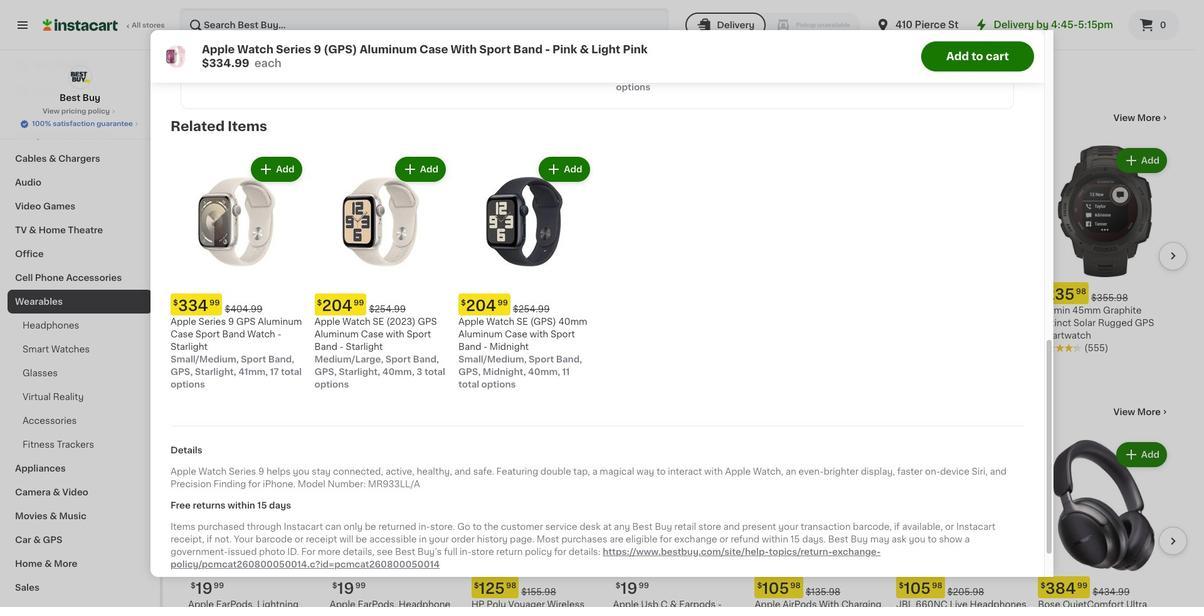 Task type: vqa. For each thing, say whether or not it's contained in the screenshot.
More's &
yes



Task type: locate. For each thing, give the bounding box(es) containing it.
se up apple watch se (gps) 40mm aluminum case with sport band - midnight small/medium, sport band, gps, midnight, 40mm, 11 total options
[[530, 306, 541, 315]]

2 item carousel region from the top
[[188, 435, 1187, 607]]

40mm, down the 40mm
[[541, 331, 573, 340]]

total inside apple watch se (2023) gps aluminum case with sport band - starlight medium/large, sport band, gps, starlight, 40mm, 3 total options
[[424, 367, 445, 376]]

105 for $135.98
[[762, 581, 789, 596]]

1 $ 204 99 from the left
[[317, 298, 364, 313]]

apple watch se (2023) gps aluminum case with sport band - starlight medium/large, sport band, gps, starlight, 40mm, 3 total options
[[315, 317, 445, 389]]

view for view pricing policy link
[[43, 108, 60, 115]]

1 vertical spatial your
[[429, 535, 449, 543]]

trackers
[[57, 440, 94, 449]]

98 for $205.98
[[932, 582, 942, 589]]

1 item carousel region from the top
[[188, 140, 1187, 384]]

gps right (2023) at the bottom left of the page
[[418, 317, 437, 326]]

1 horizontal spatial you
[[909, 535, 925, 543]]

all
[[132, 22, 141, 29]]

0 vertical spatial pink,
[[249, 45, 271, 54]]

$135.98 up 'airpods'
[[239, 293, 274, 302]]

0 horizontal spatial $ 19 99
[[191, 581, 224, 596]]

1 horizontal spatial video
[[62, 488, 88, 497]]

1 horizontal spatial 17
[[305, 45, 313, 54]]

accessories down "virtual reality"
[[23, 416, 77, 425]]

and left the "safe."
[[454, 467, 471, 476]]

light inside $ 334 99 $404.99 apple watch series 9 (gps) aluminum case with sport band - pink & light pink small/medium, sport band, gps, pink, 41mm, 17 total options
[[391, 331, 414, 340]]

1 vertical spatial medium/large,
[[315, 355, 383, 364]]

your up topics/return- on the right of the page
[[778, 522, 798, 531]]

a inside items purchased through instacart can only be returned in-store. go to the customer service desk at any best buy retail store and present your transaction barcode, if available, or instacart receipt, if not. your barcode or receipt will be accessible in your order history page. most purchases are eligible for exchange or refund within 15 days. best buy may ask you to show a government-issued photo id. for more details, see best buy's full in-store return policy for details:
[[965, 535, 970, 543]]

policy/pcmcat260800050014.c?id=pcmcat260800050014
[[171, 560, 440, 568]]

0 vertical spatial accessories
[[66, 273, 122, 282]]

40mm, down (2023) at the bottom left of the page
[[382, 367, 414, 376]]

$ 19 99 down eligible
[[616, 581, 649, 596]]

0 horizontal spatial or
[[295, 535, 304, 543]]

(20)
[[453, 33, 471, 42]]

series up (2023) at the bottom left of the page
[[388, 306, 415, 315]]

accessories
[[66, 273, 122, 282], [23, 416, 77, 425]]

0 vertical spatial be
[[365, 522, 376, 531]]

98 inside $ 125 98
[[506, 582, 516, 589]]

glasses
[[23, 369, 58, 378]]

to right way
[[657, 467, 666, 476]]

1 vertical spatial midnight
[[490, 342, 529, 351]]

connected,
[[333, 467, 383, 476]]

0 horizontal spatial with
[[252, 306, 273, 315]]

2 starlight, from the left
[[339, 367, 380, 376]]

0 vertical spatial view more link
[[1114, 112, 1170, 124]]

delivery up (3rd
[[717, 21, 755, 29]]

105 left "$205.98"
[[904, 581, 931, 596]]

1 starlight, from the left
[[195, 367, 236, 376]]

details,
[[343, 547, 375, 556]]

3 19 from the left
[[621, 581, 637, 596]]

$ inside $ 334 99 $404.99 apple watch series 9 (gps) aluminum case with sport band - pink & light pink small/medium, sport band, gps, pink, 41mm, 17 total options
[[332, 288, 337, 295]]

generation left 2020),
[[616, 70, 667, 79]]

delivery inside delivery by 4:45-5:15pm link
[[994, 20, 1034, 29]]

headphones link
[[8, 314, 152, 337]]

apple inside apple watch se (gps) 40mm aluminum case with sport band - midnight small/medium, sport band, gps, midnight, 40mm, 11 total options
[[458, 317, 484, 326]]

apple inside $ 105 98 $135.98 apple airpods with charging case airpods 2nd generation, 3 total options
[[188, 306, 214, 315]]

if up the ask on the bottom of page
[[894, 522, 900, 531]]

1 vertical spatial view more link
[[1114, 406, 1170, 418]]

1 starlight from the left
[[171, 342, 208, 351]]

midnight inside $ 204 99 $254.99 apple watch se - midnight medium/large, sport band, gps, midnight, 40mm, 3 total options
[[549, 306, 589, 315]]

1 view more from the top
[[1114, 114, 1161, 122]]

2 generation from the top
[[616, 70, 667, 79]]

gps
[[236, 317, 256, 326], [418, 317, 437, 326], [1135, 318, 1154, 327], [43, 536, 62, 544]]

0 horizontal spatial a
[[592, 467, 598, 476]]

product group
[[188, 145, 320, 354], [330, 145, 461, 379], [471, 145, 603, 354], [1038, 145, 1170, 354], [171, 155, 304, 391], [315, 155, 448, 391], [458, 155, 592, 391], [330, 440, 461, 607], [471, 440, 603, 607], [613, 440, 745, 607], [755, 440, 886, 607], [896, 440, 1028, 607], [1038, 440, 1170, 607]]

store up exchange in the right bottom of the page
[[698, 522, 721, 531]]

$334.99 original price: $404.99 element
[[330, 282, 461, 304], [171, 293, 304, 315]]

in- up in
[[419, 522, 430, 531]]

midnight
[[549, 306, 589, 315], [490, 342, 529, 351]]

add button for $ 105 98 $135.98 apple airpods with charging case airpods 2nd generation, 3 total options
[[268, 149, 316, 172]]

1 horizontal spatial 334
[[337, 287, 367, 302]]

1 19 from the left
[[196, 581, 213, 596]]

$ 384 99
[[1040, 581, 1088, 596]]

buy up view pricing policy link
[[83, 93, 100, 102]]

band inside apple watch se (gps) 40mm aluminum case with sport band - midnight small/medium, sport band, gps, midnight, 40mm, 11 total options
[[458, 342, 481, 351]]

0 vertical spatial items
[[228, 120, 267, 133]]

options inside $ 204 99 $254.99 apple watch se - midnight medium/large, sport band, gps, midnight, 40mm, 3 total options
[[494, 344, 529, 352]]

to inside apple watch series 9 helps you stay connected, active, healthy, and safe. featuring double tap, a magical way to interact with apple watch, an even-brighter display, faster on-device siri, and precision finding for iphone. model number: mr933ll/a
[[657, 467, 666, 476]]

gps, inside apple watch se (2023) gps aluminum case with sport band - starlight medium/large, sport band, gps, starlight, 40mm, 3 total options
[[315, 367, 337, 376]]

2 view more link from the top
[[1114, 406, 1170, 418]]

pro left (4th
[[638, 58, 653, 67]]

1 vertical spatial 41mm,
[[378, 356, 408, 365]]

policy down most
[[525, 547, 552, 556]]

1 horizontal spatial instacart
[[956, 522, 996, 531]]

100% satisfaction guarantee button
[[19, 117, 140, 129]]

and right siri,
[[990, 467, 1007, 476]]

98 up 45mm
[[1076, 288, 1086, 295]]

$404.99 up (2023) at the bottom left of the page
[[384, 293, 422, 302]]

desk
[[580, 522, 601, 531]]

1 horizontal spatial 41mm,
[[273, 45, 303, 54]]

9 up apple watch se (2023) gps aluminum case with sport band - starlight medium/large, sport band, gps, starlight, 40mm, 3 total options
[[418, 306, 424, 315]]

40mm, left 11
[[528, 367, 560, 376]]

to inside button
[[972, 51, 983, 61]]

case inside apple series 9 gps aluminum case sport band watch - starlight small/medium, sport band, gps, starlight, 41mm, 17 total options
[[171, 330, 193, 339]]

starlight
[[171, 342, 208, 351], [346, 342, 383, 351]]

0 vertical spatial item carousel region
[[188, 140, 1187, 384]]

aluminum inside apple watch se (gps) 40mm aluminum case with sport band - midnight small/medium, sport band, gps, midnight, 40mm, 11 total options
[[458, 330, 503, 339]]

0 horizontal spatial delivery
[[717, 21, 755, 29]]

instacart logo image
[[43, 18, 118, 33]]

(gps) inside $ 334 99 $404.99 apple watch series 9 (gps) aluminum case with sport band - pink & light pink small/medium, sport band, gps, pink, 41mm, 17 total options
[[426, 306, 452, 315]]

series inside apple watch series 9 helps you stay connected, active, healthy, and safe. featuring double tap, a magical way to interact with apple watch, an even-brighter display, faster on-device siri, and precision finding for iphone. model number: mr933ll/a
[[229, 467, 256, 476]]

item carousel region containing 19
[[188, 435, 1187, 607]]

1 horizontal spatial starlight
[[346, 342, 383, 351]]

best
[[60, 93, 80, 102], [632, 522, 653, 531], [828, 535, 848, 543], [395, 547, 415, 556]]

0 vertical spatial store
[[698, 522, 721, 531]]

$204.99 original price: $254.99 element up the 40mm
[[471, 282, 603, 304]]

1 vertical spatial you
[[909, 535, 925, 543]]

None search field
[[179, 8, 669, 43]]

band inside apple watch se (2023) gps aluminum case with sport band - starlight medium/large, sport band, gps, starlight, 40mm, 3 total options
[[315, 342, 337, 351]]

1 horizontal spatial $105.98 original price: $135.98 element
[[755, 576, 886, 598]]

add for apple series 9 gps aluminum case sport band watch - starlight small/medium, sport band, gps, starlight, 41mm, 17 total options
[[276, 165, 294, 174]]

0 vertical spatial if
[[894, 522, 900, 531]]

1 horizontal spatial your
[[778, 522, 798, 531]]

items purchased through instacart can only be returned in-store. go to the customer service desk at any best buy retail store and present your transaction barcode, if available, or instacart receipt, if not. your barcode or receipt will be accessible in your order history page. most purchases are eligible for exchange or refund within 15 days. best buy may ask you to show a government-issued photo id. for more details, see best buy's full in-store return policy for details:
[[171, 522, 996, 556]]

only
[[344, 522, 363, 531]]

receipt,
[[171, 535, 204, 543]]

you up model
[[293, 467, 310, 476]]

product group containing 384
[[1038, 440, 1170, 607]]

1 vertical spatial light
[[391, 331, 414, 340]]

41mm, down generation,
[[238, 367, 268, 376]]

2 right 2020),
[[701, 70, 706, 79]]

ipad
[[645, 33, 664, 42], [616, 58, 636, 67]]

0 horizontal spatial 3
[[299, 331, 304, 340]]

0 horizontal spatial (gps)
[[324, 45, 357, 55]]

0 vertical spatial ipad
[[645, 33, 664, 42]]

apple series 9 gps aluminum case sport band watch - starlight small/medium, sport band, gps, starlight, 41mm, 17 total options
[[171, 317, 302, 389]]

apple inside apple watch series 9 (gps) aluminum case with sport band - pink & light pink $334.99 each
[[202, 45, 235, 55]]

audio
[[15, 178, 41, 187]]

0 horizontal spatial wearables
[[15, 297, 63, 306]]

small/medium, up the '$334.99'
[[196, 33, 264, 42]]

$105.98 original price: $135.98 element
[[188, 282, 320, 304], [755, 576, 886, 598]]

full
[[444, 547, 457, 556]]

2 starlight from the left
[[346, 342, 383, 351]]

1 vertical spatial store
[[471, 547, 494, 556]]

1 horizontal spatial 2
[[701, 70, 706, 79]]

series inside apple series 9 gps aluminum case sport band watch - starlight small/medium, sport band, gps, starlight, 41mm, 17 total options
[[199, 317, 226, 326]]

40mm
[[558, 317, 587, 326]]

40mm, inside $ 204 99 $254.99 apple watch se - midnight medium/large, sport band, gps, midnight, 40mm, 3 total options
[[541, 331, 573, 340]]

gps, inside small/medium, sport band, gps, pink, 41mm, 17 total options
[[224, 45, 247, 54]]

$155.98
[[521, 587, 556, 596]]

$254.99 up apple watch se (gps) 40mm aluminum case with sport band - midnight small/medium, sport band, gps, midnight, 40mm, 11 total options
[[513, 305, 550, 313]]

options inside apple watch se (2023) gps aluminum case with sport band - starlight medium/large, sport band, gps, starlight, 40mm, 3 total options
[[315, 380, 349, 389]]

0 horizontal spatial instacart
[[284, 522, 323, 531]]

19 down are
[[621, 581, 637, 596]]

wearables down phone
[[15, 297, 63, 306]]

series up airpods
[[199, 317, 226, 326]]

generation left 2018)
[[616, 45, 667, 54]]

for inside apple watch series 9 helps you stay connected, active, healthy, and safe. featuring double tap, a magical way to interact with apple watch, an even-brighter display, faster on-device siri, and precision finding for iphone. model number: mr933ll/a
[[248, 479, 261, 488]]

the
[[484, 522, 499, 531]]

$ 204 99 right charging
[[317, 298, 364, 313]]

1 vertical spatial more
[[1137, 408, 1161, 416]]

$254.99 inside $ 204 99 $254.99 apple watch se - midnight medium/large, sport band, gps, midnight, 40mm, 3 total options
[[526, 293, 563, 302]]

series up "finding"
[[229, 467, 256, 476]]

aluminum inside apple watch se (2023) gps aluminum case with sport band - starlight medium/large, sport band, gps, starlight, 40mm, 3 total options
[[315, 330, 359, 339]]

& inside "link"
[[49, 154, 56, 163]]

$235.98 original price: $355.98 element
[[1038, 282, 1170, 304]]

topics/return-
[[769, 547, 832, 556]]

1 vertical spatial within
[[762, 535, 788, 543]]

view more link
[[1114, 112, 1170, 124], [1114, 406, 1170, 418]]

0 horizontal spatial 2
[[436, 45, 442, 54]]

video up music in the left of the page
[[62, 488, 88, 497]]

if left the not. on the left of the page
[[207, 535, 212, 543]]

gps down graphite at the bottom right of page
[[1135, 318, 1154, 327]]

0 vertical spatial within
[[228, 501, 255, 510]]

9 inside apple series 9 gps aluminum case sport band watch - starlight small/medium, sport band, gps, starlight, 41mm, 17 total options
[[228, 317, 234, 326]]

or up show
[[945, 522, 954, 531]]

12.9" up the /
[[684, 33, 706, 42]]

0 vertical spatial for
[[248, 479, 261, 488]]

se left (2023) at the bottom left of the page
[[373, 317, 384, 326]]

add button for $ 334 99 $404.99 apple watch series 9 (gps) aluminum case with sport band - pink & light pink small/medium, sport band, gps, pink, 41mm, 17 total options
[[409, 149, 458, 172]]

small/medium, down $ 204 99 $254.99 apple watch se - midnight medium/large, sport band, gps, midnight, 40mm, 3 total options at the left
[[458, 355, 527, 364]]

$254.99 up (2023) at the bottom left of the page
[[369, 305, 406, 313]]

$105.98 original price: $135.98 element down topics/return- on the right of the page
[[755, 576, 886, 598]]

instacart up show
[[956, 522, 996, 531]]

buy up 'exchange-'
[[851, 535, 868, 543]]

1 generation from the top
[[616, 45, 667, 54]]

1 horizontal spatial pro
[[667, 33, 682, 42]]

& for video
[[53, 488, 60, 497]]

1 horizontal spatial and
[[723, 522, 740, 531]]

$105.98 original price: $135.98 element up 'airpods'
[[188, 282, 320, 304]]

add for apple watch se (gps) 40mm aluminum case with sport band - midnight small/medium, sport band, gps, midnight, 40mm, 11 total options
[[564, 165, 582, 174]]

to
[[972, 51, 983, 61], [657, 467, 666, 476], [473, 522, 482, 531], [928, 535, 937, 543]]

pro up 2018)
[[667, 33, 682, 42]]

you down "available,"
[[909, 535, 925, 543]]

policy up guarantee
[[88, 108, 110, 115]]

$ inside $ 125 98
[[474, 582, 479, 589]]

$355.98
[[1091, 293, 1128, 302]]

add for $ 334 99 $404.99 apple watch series 9 (gps) aluminum case with sport band - pink & light pink small/medium, sport band, gps, pink, 41mm, 17 total options
[[433, 156, 451, 165]]

★★★★★
[[406, 33, 450, 42], [406, 33, 450, 42], [1038, 344, 1082, 352], [1038, 344, 1082, 352]]

98 up 'airpods'
[[224, 288, 234, 295]]

tap,
[[573, 467, 590, 476]]

series inside apple watch series 9 (gps) aluminum case with sport band - pink & light pink $334.99 each
[[276, 45, 311, 55]]

1 horizontal spatial 19
[[337, 581, 354, 596]]

best buy logo image
[[68, 65, 92, 89]]

shop link
[[8, 28, 152, 53]]

wearables up on sale now on the left
[[188, 66, 290, 84]]

$ 105 98 inside $105.98 original price: $205.98 element
[[899, 581, 942, 596]]

1 vertical spatial a
[[965, 535, 970, 543]]

0 horizontal spatial light
[[391, 331, 414, 340]]

or left refund on the bottom right of page
[[719, 535, 728, 543]]

to down "available,"
[[928, 535, 937, 543]]

best up eligible
[[632, 522, 653, 531]]

204 for apple watch se (gps) 40mm aluminum case with sport band - midnight small/medium, sport band, gps, midnight, 40mm, 11 total options
[[466, 298, 496, 313]]

case inside apple watch se (2023) gps aluminum case with sport band - starlight medium/large, sport band, gps, starlight, 40mm, 3 total options
[[361, 330, 384, 339]]

smart watches link
[[8, 337, 152, 361]]

98 for $155.98
[[506, 582, 516, 589]]

options inside small/medium, sport band, gps, pink, 41mm, 17 total options
[[219, 58, 254, 67]]

105 down topics/return- on the right of the page
[[762, 581, 789, 596]]

purchases
[[561, 535, 607, 543]]

12.9" down 2018)
[[656, 58, 678, 67]]

$254.99
[[526, 293, 563, 302], [369, 305, 406, 313], [513, 305, 550, 313]]

exchange
[[674, 535, 717, 543]]

medium/large, inside apple watch se (2023) gps aluminum case with sport band - starlight medium/large, sport band, gps, starlight, 40mm, 3 total options
[[315, 355, 383, 364]]

with inside apple watch se (2023) gps aluminum case with sport band - starlight medium/large, sport band, gps, starlight, 40mm, 3 total options
[[386, 330, 404, 339]]

0 horizontal spatial video
[[15, 202, 41, 211]]

se inside $ 204 99 $254.99 apple watch se - midnight medium/large, sport band, gps, midnight, 40mm, 3 total options
[[530, 306, 541, 315]]

$254.99 up the 40mm
[[526, 293, 563, 302]]

9 inside apple watch series 9 helps you stay connected, active, healthy, and safe. featuring double tap, a magical way to interact with apple watch, an even-brighter display, faster on-device siri, and precision finding for iphone. model number: mr933ll/a
[[258, 467, 264, 476]]

1 vertical spatial in-
[[460, 547, 471, 556]]

2 $ 204 99 from the left
[[461, 298, 508, 313]]

2 vertical spatial more
[[54, 559, 77, 568]]

0 vertical spatial medium/large,
[[471, 318, 540, 327]]

1 vertical spatial $105.98 original price: $135.98 element
[[755, 576, 886, 598]]

2 $ 105 98 from the left
[[899, 581, 942, 596]]

$ inside "$ 235 98"
[[1040, 288, 1045, 295]]

product group containing 235
[[1038, 145, 1170, 354]]

0 vertical spatial 15
[[257, 501, 267, 510]]

99 inside $ 204 99 $254.99 apple watch se - midnight medium/large, sport band, gps, midnight, 40mm, 3 total options
[[511, 288, 521, 295]]

se inside apple watch se (2023) gps aluminum case with sport band - starlight medium/large, sport band, gps, starlight, 40mm, 3 total options
[[373, 317, 384, 326]]

1 $ 105 98 from the left
[[757, 581, 801, 596]]

2 19 from the left
[[337, 581, 354, 596]]

2 horizontal spatial se
[[530, 306, 541, 315]]

view more
[[1114, 114, 1161, 122], [1114, 408, 1161, 416]]

sale
[[212, 111, 242, 124]]

$204.99 original price: $254.99 element for 334
[[471, 282, 603, 304]]

aluminum for each
[[360, 45, 417, 55]]

add
[[946, 51, 969, 61], [291, 156, 310, 165], [433, 156, 451, 165], [575, 156, 593, 165], [1141, 156, 1160, 165], [276, 165, 294, 174], [420, 165, 438, 174], [564, 165, 582, 174], [1141, 450, 1160, 459]]

case
[[419, 45, 448, 55], [188, 318, 211, 327], [376, 318, 399, 327], [171, 330, 193, 339], [361, 330, 384, 339], [505, 330, 528, 339]]

1 vertical spatial with
[[252, 306, 273, 315]]

and up refund on the bottom right of page
[[723, 522, 740, 531]]

$ 105 98 for $205.98
[[899, 581, 942, 596]]

policy inside items purchased through instacart can only be returned in-store. go to the customer service desk at any best buy retail store and present your transaction barcode, if available, or instacart receipt, if not. your barcode or receipt will be accessible in your order history page. most purchases are eligible for exchange or refund within 15 days. best buy may ask you to show a government-issued photo id. for more details, see best buy's full in-store return policy for details:
[[525, 547, 552, 556]]

a right tap,
[[592, 467, 598, 476]]

gps inside apple series 9 gps aluminum case sport band watch - starlight small/medium, sport band, gps, starlight, 41mm, 17 total options
[[236, 317, 256, 326]]

15 up topics/return- on the right of the page
[[790, 535, 800, 543]]

0 vertical spatial pro
[[667, 33, 682, 42]]

0 horizontal spatial $404.99
[[225, 305, 263, 313]]

334
[[337, 287, 367, 302], [178, 298, 208, 313]]

case inside $ 334 99 $404.99 apple watch series 9 (gps) aluminum case with sport band - pink & light pink small/medium, sport band, gps, pink, 41mm, 17 total options
[[376, 318, 399, 327]]

$204.99 original price: $254.99 element up (2023) at the bottom left of the page
[[315, 293, 448, 315]]

0 horizontal spatial ipad
[[616, 58, 636, 67]]

41mm, down (2023) at the bottom left of the page
[[378, 356, 408, 365]]

$ 204 99 for apple watch se (2023) gps aluminum case with sport band - starlight medium/large, sport band, gps, starlight, 40mm, 3 total options
[[317, 298, 364, 313]]

delivery button
[[686, 13, 766, 38]]

0 vertical spatial (gps)
[[324, 45, 357, 55]]

be right only
[[365, 522, 376, 531]]

best up pricing
[[60, 93, 80, 102]]

smart watches
[[23, 345, 90, 354]]

4:45-
[[1051, 20, 1078, 29]]

$334.99 original price: $404.99 element for 334
[[330, 282, 461, 304]]

item carousel region
[[188, 140, 1187, 384], [188, 435, 1187, 607]]

with inside apple watch series 9 (gps) aluminum case with sport band - pink & light pink $334.99 each
[[451, 45, 477, 55]]

your down store.
[[429, 535, 449, 543]]

headphones
[[23, 321, 79, 330]]

41mm, up each
[[273, 45, 303, 54]]

$334.99 original price: $404.99 element up (2023) at the bottom left of the page
[[330, 282, 461, 304]]

within down present
[[762, 535, 788, 543]]

& for home
[[29, 226, 36, 235]]

sport inside apple watch series 9 (gps) aluminum case with sport band - pink & light pink $334.99 each
[[479, 45, 511, 55]]

9 right small/medium, sport band, gps, pink, 41mm, 17 total options at the left top of page
[[314, 45, 321, 55]]

0 horizontal spatial $ 105 98
[[757, 581, 801, 596]]

se left the 40mm
[[517, 317, 528, 326]]

2
[[436, 45, 442, 54], [701, 70, 706, 79]]

1 horizontal spatial policy
[[525, 547, 552, 556]]

aluminum for starlight,
[[315, 330, 359, 339]]

1 vertical spatial pink,
[[354, 356, 376, 365]]

video down "audio" on the top
[[15, 202, 41, 211]]

0 horizontal spatial starlight
[[171, 342, 208, 351]]

delivery inside delivery button
[[717, 21, 755, 29]]

$204.99 original price: $254.99 element
[[471, 282, 603, 304], [315, 293, 448, 315], [458, 293, 592, 315]]

1 horizontal spatial within
[[762, 535, 788, 543]]

99 inside $ 334 99 $404.99 apple watch series 9 (gps) aluminum case with sport band - pink & light pink small/medium, sport band, gps, pink, 41mm, 17 total options
[[369, 288, 379, 295]]

apple inside $ 334 99 $404.99 apple watch series 9 (gps) aluminum case with sport band - pink & light pink small/medium, sport band, gps, pink, 41mm, 17 total options
[[330, 306, 356, 315]]

0 horizontal spatial 17
[[270, 367, 279, 376]]

accessories up wearables link
[[66, 273, 122, 282]]

0 vertical spatial your
[[778, 522, 798, 531]]

$ 105 98 left "$205.98"
[[899, 581, 942, 596]]

0 vertical spatial with
[[451, 45, 477, 55]]

(2023)
[[386, 317, 416, 326]]

delivery left by
[[994, 20, 1034, 29]]

brighter
[[824, 467, 859, 476]]

guarantee
[[97, 120, 133, 127]]

2 horizontal spatial 19
[[621, 581, 637, 596]]

with
[[451, 45, 477, 55], [252, 306, 273, 315], [401, 318, 421, 327]]

$ 204 99 $254.99 apple watch se - midnight medium/large, sport band, gps, midnight, 40mm, 3 total options
[[471, 287, 596, 352]]

$204.99 original price: $254.99 element inside item carousel region
[[471, 282, 603, 304]]

$404.99
[[384, 293, 422, 302], [225, 305, 263, 313]]

with for (gps)
[[530, 330, 548, 339]]

1 vertical spatial view more
[[1114, 408, 1161, 416]]

options inside apple series 9 gps aluminum case sport band watch - starlight small/medium, sport band, gps, starlight, 41mm, 17 total options
[[171, 380, 205, 389]]

$ inside $ 204 99 $254.99 apple watch se - midnight medium/large, sport band, gps, midnight, 40mm, 3 total options
[[474, 288, 479, 295]]

returned
[[378, 522, 416, 531]]

sport inside $ 204 99 $254.99 apple watch se - midnight medium/large, sport band, gps, midnight, 40mm, 3 total options
[[542, 318, 568, 327]]

apple inside apple watch se (2023) gps aluminum case with sport band - starlight medium/large, sport band, gps, starlight, 40mm, 3 total options
[[315, 317, 340, 326]]

be up details,
[[356, 535, 367, 543]]

105 up 'airpods'
[[196, 287, 223, 302]]

small/medium, down airpods
[[171, 355, 239, 364]]

midnight,
[[496, 331, 539, 340], [483, 367, 526, 376]]

2 horizontal spatial $ 19 99
[[616, 581, 649, 596]]

delivery by 4:45-5:15pm
[[994, 20, 1113, 29]]

pink, inside small/medium, sport band, gps, pink, 41mm, 17 total options
[[249, 45, 271, 54]]

cell phone accessories link
[[8, 266, 152, 290]]

1 vertical spatial policy
[[525, 547, 552, 556]]

0 vertical spatial home
[[39, 226, 66, 235]]

2 vertical spatial 41mm,
[[238, 367, 268, 376]]

se
[[530, 306, 541, 315], [373, 317, 384, 326], [517, 317, 528, 326]]

for up the https://www.bestbuy.com/site/help-
[[660, 535, 672, 543]]

small/medium,
[[196, 33, 264, 42], [330, 344, 398, 352], [171, 355, 239, 364], [458, 355, 527, 364]]

for down most
[[554, 547, 566, 556]]

$125.98 original price: $155.98 element
[[471, 576, 603, 598]]

0 horizontal spatial store
[[471, 547, 494, 556]]

0 horizontal spatial $ 204 99
[[317, 298, 364, 313]]

$384.99 original price: $434.99 element
[[1038, 576, 1170, 598]]

case inside apple watch se (gps) 40mm aluminum case with sport band - midnight small/medium, sport band, gps, midnight, 40mm, 11 total options
[[505, 330, 528, 339]]

0 vertical spatial midnight,
[[496, 331, 539, 340]]

store down history
[[471, 547, 494, 556]]

1 vertical spatial item carousel region
[[188, 435, 1187, 607]]

for right "finding"
[[248, 479, 261, 488]]

0 vertical spatial wearables
[[188, 66, 290, 84]]

smart
[[23, 345, 49, 354]]

starlight inside apple series 9 gps aluminum case sport band watch - starlight small/medium, sport band, gps, starlight, 41mm, 17 total options
[[171, 342, 208, 351]]

1 vertical spatial midnight,
[[483, 367, 526, 376]]

within down "finding"
[[228, 501, 255, 510]]

you inside apple watch series 9 helps you stay connected, active, healthy, and safe. featuring double tap, a magical way to interact with apple watch, an even-brighter display, faster on-device siri, and precision finding for iphone. model number: mr933ll/a
[[293, 467, 310, 476]]

with inside $ 334 99 $404.99 apple watch series 9 (gps) aluminum case with sport band - pink & light pink small/medium, sport band, gps, pink, 41mm, 17 total options
[[401, 318, 421, 327]]

apple inside $ 204 99 $254.99 apple watch se - midnight medium/large, sport band, gps, midnight, 40mm, 3 total options
[[471, 306, 497, 315]]

1 horizontal spatial se
[[517, 317, 528, 326]]

phone
[[35, 273, 64, 282]]

small/medium, down (2023) at the bottom left of the page
[[330, 344, 398, 352]]

buy left the it
[[35, 61, 53, 70]]

2018)
[[669, 45, 694, 54]]

with
[[386, 330, 404, 339], [530, 330, 548, 339], [704, 467, 723, 476]]

home up sales
[[15, 559, 42, 568]]

0 vertical spatial a
[[592, 467, 598, 476]]

return
[[496, 547, 523, 556]]

105 inside $ 105 98 $135.98 apple airpods with charging case airpods 2nd generation, 3 total options
[[196, 287, 223, 302]]

19 down details,
[[337, 581, 354, 596]]

se for apple watch se (2023) gps aluminum case with sport band - starlight medium/large, sport band, gps, starlight, 40mm, 3 total options
[[373, 317, 384, 326]]

1 vertical spatial video
[[62, 488, 88, 497]]

9 down 'airpods'
[[228, 317, 234, 326]]

starlight, inside apple series 9 gps aluminum case sport band watch - starlight small/medium, sport band, gps, starlight, 41mm, 17 total options
[[195, 367, 236, 376]]

small/medium, inside small/medium, sport band, gps, pink, 41mm, 17 total options
[[196, 33, 264, 42]]

0 vertical spatial light
[[591, 45, 620, 55]]

https://www.bestbuy.com/site/help-topics/return-exchange- policy/pcmcat260800050014.c?id=pcmcat260800050014
[[171, 547, 881, 568]]

view
[[43, 108, 60, 115], [1114, 114, 1135, 122], [1114, 408, 1135, 416]]

gps down 'airpods'
[[236, 317, 256, 326]]

cables
[[15, 154, 47, 163]]

series up each
[[276, 45, 311, 55]]

$204.99 original price: $254.99 element up apple watch se (gps) 40mm aluminum case with sport band - midnight small/medium, sport band, gps, midnight, 40mm, 11 total options
[[458, 293, 592, 315]]

home down video games
[[39, 226, 66, 235]]

$ 334 99 $404.99 apple watch series 9 (gps) aluminum case with sport band - pink & light pink small/medium, sport band, gps, pink, 41mm, 17 total options
[[330, 287, 453, 377]]

in- down order on the left bottom of the page
[[460, 547, 471, 556]]

& inside "link"
[[50, 512, 57, 521]]

$ 19 99 down details,
[[332, 581, 366, 596]]

2 horizontal spatial 105
[[904, 581, 931, 596]]

add for $ 105 98 $135.98 apple airpods with charging case airpods 2nd generation, 3 total options
[[291, 156, 310, 165]]

your
[[234, 535, 253, 543]]

view pricing policy link
[[43, 107, 117, 117]]

2 vertical spatial (gps)
[[530, 317, 556, 326]]

1 vertical spatial items
[[171, 522, 195, 531]]

$ 204 99 for apple watch se (gps) 40mm aluminum case with sport band - midnight small/medium, sport band, gps, midnight, 40mm, 11 total options
[[461, 298, 508, 313]]

delivery
[[994, 20, 1034, 29], [717, 21, 755, 29]]

garmin 45mm graphite instinct solar rugged gps smartwatch
[[1038, 306, 1154, 340]]

1 vertical spatial ipad
[[616, 58, 636, 67]]

helps
[[267, 467, 291, 476]]

total inside apple ipad pro 12.9" (3rd generation 2018) / apple ipad pro 12.9" (4th generation 2020), 2 total options
[[708, 70, 729, 79]]

a right show
[[965, 535, 970, 543]]

show
[[939, 535, 962, 543]]

buy's
[[418, 547, 442, 556]]

$ 204 99 up apple watch se (gps) 40mm aluminum case with sport band - midnight small/medium, sport band, gps, midnight, 40mm, 11 total options
[[461, 298, 508, 313]]

computers
[[15, 130, 66, 139]]

0 vertical spatial 12.9"
[[684, 33, 706, 42]]

0 vertical spatial you
[[293, 467, 310, 476]]

delivery by 4:45-5:15pm link
[[974, 18, 1113, 33]]

0 horizontal spatial pro
[[638, 58, 653, 67]]

se inside apple watch se (gps) 40mm aluminum case with sport band - midnight small/medium, sport band, gps, midnight, 40mm, 11 total options
[[517, 317, 528, 326]]



Task type: describe. For each thing, give the bounding box(es) containing it.
with inside $ 105 98 $135.98 apple airpods with charging case airpods 2nd generation, 3 total options
[[252, 306, 273, 315]]

watch inside apple series 9 gps aluminum case sport band watch - starlight small/medium, sport band, gps, starlight, 41mm, 17 total options
[[247, 330, 275, 339]]

17 inside $ 334 99 $404.99 apple watch series 9 (gps) aluminum case with sport band - pink & light pink small/medium, sport band, gps, pink, 41mm, 17 total options
[[410, 356, 419, 365]]

$ 125 98
[[474, 581, 516, 596]]

41mm, inside apple series 9 gps aluminum case sport band watch - starlight small/medium, sport band, gps, starlight, 41mm, 17 total options
[[238, 367, 268, 376]]

40mm, for apple watch se (gps) 40mm aluminum case with sport band - midnight small/medium, sport band, gps, midnight, 40mm, 11 total options
[[528, 367, 560, 376]]

movies
[[15, 512, 48, 521]]

item carousel region containing 105
[[188, 140, 1187, 384]]

watch,
[[753, 467, 783, 476]]

not.
[[215, 535, 232, 543]]

sales
[[15, 583, 40, 592]]

pink, inside $ 334 99 $404.99 apple watch series 9 (gps) aluminum case with sport band - pink & light pink small/medium, sport band, gps, pink, 41mm, 17 total options
[[354, 356, 376, 365]]

cart
[[986, 51, 1009, 61]]

0 horizontal spatial and
[[454, 467, 471, 476]]

3 inside $ 105 98 $135.98 apple airpods with charging case airpods 2nd generation, 3 total options
[[299, 331, 304, 340]]

1 horizontal spatial store
[[698, 522, 721, 531]]

gps inside garmin 45mm graphite instinct solar rugged gps smartwatch
[[1135, 318, 1154, 327]]

gps, inside apple series 9 gps aluminum case sport band watch - starlight small/medium, sport band, gps, starlight, 41mm, 17 total options
[[171, 367, 193, 376]]

band, inside small/medium, sport band, gps, pink, 41mm, 17 total options
[[196, 45, 222, 54]]

airpods
[[216, 306, 250, 315]]

add button for apple series 9 gps aluminum case sport band watch - starlight small/medium, sport band, gps, starlight, 41mm, 17 total options
[[252, 158, 301, 181]]

pierce
[[915, 20, 946, 29]]

midnight, inside apple watch se (gps) 40mm aluminum case with sport band - midnight small/medium, sport band, gps, midnight, 40mm, 11 total options
[[483, 367, 526, 376]]

& inside apple watch series 9 (gps) aluminum case with sport band - pink & light pink $334.99 each
[[580, 45, 589, 55]]

through
[[247, 522, 282, 531]]

go
[[457, 522, 470, 531]]

17 inside apple series 9 gps aluminum case sport band watch - starlight small/medium, sport band, gps, starlight, 41mm, 17 total options
[[270, 367, 279, 376]]

reality
[[53, 393, 84, 401]]

add button for apple watch se (2023) gps aluminum case with sport band - starlight medium/large, sport band, gps, starlight, 40mm, 3 total options
[[396, 158, 445, 181]]

(gps) inside apple watch series 9 (gps) aluminum case with sport band - pink & light pink $334.99 each
[[324, 45, 357, 55]]

camera & video link
[[8, 480, 152, 504]]

15 inside items purchased through instacart can only be returned in-store. go to the customer service desk at any best buy retail store and present your transaction barcode, if available, or instacart receipt, if not. your barcode or receipt will be accessible in your order history page. most purchases are eligible for exchange or refund within 15 days. best buy may ask you to show a government-issued photo id. for more details, see best buy's full in-store return policy for details:
[[790, 535, 800, 543]]

0 button
[[1128, 10, 1180, 40]]

41mm, inside small/medium, sport band, gps, pink, 41mm, 17 total options
[[273, 45, 303, 54]]

9 inside $ 334 99 $404.99 apple watch series 9 (gps) aluminum case with sport band - pink & light pink small/medium, sport band, gps, pink, 41mm, 17 total options
[[418, 306, 424, 315]]

$135.98 inside $ 105 98 $135.98 apple airpods with charging case airpods 2nd generation, 3 total options
[[239, 293, 274, 302]]

satisfaction
[[53, 120, 95, 127]]

band inside apple series 9 gps aluminum case sport band watch - starlight small/medium, sport band, gps, starlight, 41mm, 17 total options
[[222, 330, 245, 339]]

small/medium, inside $ 334 99 $404.99 apple watch series 9 (gps) aluminum case with sport band - pink & light pink small/medium, sport band, gps, pink, 41mm, 17 total options
[[330, 344, 398, 352]]

2 view more from the top
[[1114, 408, 1161, 416]]

movies & music link
[[8, 504, 152, 528]]

within inside items purchased through instacart can only be returned in-store. go to the customer service desk at any best buy retail store and present your transaction barcode, if available, or instacart receipt, if not. your barcode or receipt will be accessible in your order history page. most purchases are eligible for exchange or refund within 15 days. best buy may ask you to show a government-issued photo id. for more details, see best buy's full in-store return policy for details:
[[762, 535, 788, 543]]

2 inside apple ipad pro 12.9" (3rd generation 2018) / apple ipad pro 12.9" (4th generation 2020), 2 total options
[[701, 70, 706, 79]]

band inside $ 334 99 $404.99 apple watch series 9 (gps) aluminum case with sport band - pink & light pink small/medium, sport band, gps, pink, 41mm, 17 total options
[[330, 331, 353, 340]]

apple watch se (gps) 40mm aluminum case with sport band - midnight small/medium, sport band, gps, midnight, 40mm, 11 total options
[[458, 317, 587, 389]]

history
[[477, 535, 508, 543]]

2 horizontal spatial for
[[660, 535, 672, 543]]

0 vertical spatial policy
[[88, 108, 110, 115]]

case inside apple watch series 9 (gps) aluminum case with sport band - pink & light pink $334.99 each
[[419, 45, 448, 55]]

charging
[[275, 306, 315, 315]]

1 horizontal spatial in-
[[460, 547, 471, 556]]

$334.99 original price: $404.99 element for series
[[171, 293, 304, 315]]

0 vertical spatial more
[[1137, 114, 1161, 122]]

$254.99 for apple watch se (gps) 40mm aluminum case with sport band - midnight small/medium, sport band, gps, midnight, 40mm, 11 total options
[[513, 305, 550, 313]]

band, inside $ 334 99 $404.99 apple watch series 9 (gps) aluminum case with sport band - pink & light pink small/medium, sport band, gps, pink, 41mm, 17 total options
[[427, 344, 453, 352]]

total inside $ 204 99 $254.99 apple watch se - midnight medium/large, sport band, gps, midnight, 40mm, 3 total options
[[471, 344, 492, 352]]

40mm, for apple watch se (2023) gps aluminum case with sport band - starlight medium/large, sport band, gps, starlight, 40mm, 3 total options
[[382, 367, 414, 376]]

total inside small/medium, sport band, gps, pink, 41mm, 17 total options
[[196, 58, 217, 67]]

with inside apple watch series 9 helps you stay connected, active, healthy, and safe. featuring double tap, a magical way to interact with apple watch, an even-brighter display, faster on-device siri, and precision finding for iphone. model number: mr933ll/a
[[704, 467, 723, 476]]

0 horizontal spatial within
[[228, 501, 255, 510]]

$254.99 for apple watch se (2023) gps aluminum case with sport band - starlight medium/large, sport band, gps, starlight, 40mm, 3 total options
[[369, 305, 406, 313]]

buy left retail
[[655, 522, 672, 531]]

view for 1st the view more link from the bottom of the page
[[1114, 408, 1135, 416]]

band, inside apple series 9 gps aluminum case sport band watch - starlight small/medium, sport band, gps, starlight, 41mm, 17 total options
[[268, 355, 294, 364]]

band for small/medium,
[[458, 342, 481, 351]]

2 horizontal spatial and
[[990, 467, 1007, 476]]

98 for $135.98
[[790, 582, 801, 589]]

band for &
[[513, 45, 543, 55]]

1 vertical spatial wearables
[[15, 297, 63, 306]]

related items
[[171, 120, 267, 133]]

items inside items purchased through instacart can only be returned in-store. go to the customer service desk at any best buy retail store and present your transaction barcode, if available, or instacart receipt, if not. your barcode or receipt will be accessible in your order history page. most purchases are eligible for exchange or refund within 15 days. best buy may ask you to show a government-issued photo id. for more details, see best buy's full in-store return policy for details:
[[171, 522, 195, 531]]

add for $ 204 99 $254.99 apple watch se - midnight medium/large, sport band, gps, midnight, 40mm, 3 total options
[[575, 156, 593, 165]]

you inside items purchased through instacart can only be returned in-store. go to the customer service desk at any best buy retail store and present your transaction barcode, if available, or instacart receipt, if not. your barcode or receipt will be accessible in your order history page. most purchases are eligible for exchange or refund within 15 days. best buy may ask you to show a government-issued photo id. for more details, see best buy's full in-store return policy for details:
[[909, 535, 925, 543]]

days.
[[802, 535, 826, 543]]

on sale now link
[[188, 110, 276, 125]]

watch inside $ 334 99 $404.99 apple watch series 9 (gps) aluminum case with sport band - pink & light pink small/medium, sport band, gps, pink, 41mm, 17 total options
[[358, 306, 386, 315]]

- inside apple watch series 9 (gps) aluminum case with sport band - pink & light pink $334.99 each
[[545, 45, 550, 55]]

band for medium/large,
[[315, 342, 337, 351]]

& for chargers
[[49, 154, 56, 163]]

a inside apple watch series 9 helps you stay connected, active, healthy, and safe. featuring double tap, a magical way to interact with apple watch, an even-brighter display, faster on-device siri, and precision finding for iphone. model number: mr933ll/a
[[592, 467, 598, 476]]

410 pierce st button
[[875, 8, 959, 43]]

0 vertical spatial $105.98 original price: $135.98 element
[[188, 282, 320, 304]]

$ 105 98 for $135.98
[[757, 581, 801, 596]]

1 view more link from the top
[[1114, 112, 1170, 124]]

glasses link
[[8, 361, 152, 385]]

334 for apple watch series 9 (gps) aluminum case with sport band - pink & light pink
[[337, 287, 367, 302]]

best down transaction
[[828, 535, 848, 543]]

https://www.bestbuy.com/site/help-
[[603, 547, 769, 556]]

on-
[[925, 467, 940, 476]]

334 for 334
[[178, 298, 208, 313]]

theatre
[[68, 226, 103, 235]]

office
[[15, 250, 44, 258]]

siri,
[[972, 467, 988, 476]]

home & more link
[[8, 552, 152, 576]]

watches
[[51, 345, 90, 354]]

mr933ll/a
[[368, 479, 420, 488]]

chargers
[[58, 154, 100, 163]]

lists
[[35, 86, 57, 95]]

gps down movies & music
[[43, 536, 62, 544]]

2 $ 19 99 from the left
[[332, 581, 366, 596]]

purchased
[[198, 522, 245, 531]]

all stores link
[[43, 8, 166, 43]]

present
[[742, 522, 776, 531]]

ask
[[892, 535, 907, 543]]

starlight inside apple watch se (2023) gps aluminum case with sport band - starlight medium/large, sport band, gps, starlight, 40mm, 3 total options
[[346, 342, 383, 351]]

video games link
[[8, 194, 152, 218]]

starlight, inside apple watch se (2023) gps aluminum case with sport band - starlight medium/large, sport band, gps, starlight, 40mm, 3 total options
[[339, 367, 380, 376]]

customer
[[501, 522, 543, 531]]

- inside apple watch se (2023) gps aluminum case with sport band - starlight medium/large, sport band, gps, starlight, 40mm, 3 total options
[[340, 342, 344, 351]]

98 inside $ 105 98 $135.98 apple airpods with charging case airpods 2nd generation, 3 total options
[[224, 288, 234, 295]]

add button for $ 204 99 $254.99 apple watch se - midnight medium/large, sport band, gps, midnight, 40mm, 3 total options
[[551, 149, 599, 172]]

accessible
[[369, 535, 417, 543]]

1 horizontal spatial or
[[719, 535, 728, 543]]

safe.
[[473, 467, 494, 476]]

total inside apple watch se (gps) 40mm aluminum case with sport band - midnight small/medium, sport band, gps, midnight, 40mm, 11 total options
[[458, 380, 479, 389]]

best buy
[[60, 93, 100, 102]]

0 horizontal spatial in-
[[419, 522, 430, 531]]

garmin
[[1038, 306, 1070, 315]]

more inside home & more link
[[54, 559, 77, 568]]

$204.99 original price: $254.99 element for watch
[[458, 293, 592, 315]]

0 horizontal spatial 12.9"
[[656, 58, 678, 67]]

$ inside $ 334 99
[[173, 299, 178, 307]]

& for tablets
[[68, 130, 76, 139]]

for
[[301, 547, 316, 556]]

best down "accessible"
[[395, 547, 415, 556]]

each
[[254, 58, 281, 68]]

1 horizontal spatial ipad
[[645, 33, 664, 42]]

apple ipad pro 12.9" (3rd generation 2018) / apple ipad pro 12.9" (4th generation 2020), 2 total options
[[616, 33, 729, 92]]

99 inside $ 384 99
[[1077, 582, 1088, 589]]

gps, inside $ 204 99 $254.99 apple watch se - midnight medium/large, sport band, gps, midnight, 40mm, 3 total options
[[471, 331, 494, 340]]

case inside $ 105 98 $135.98 apple airpods with charging case airpods 2nd generation, 3 total options
[[188, 318, 211, 327]]

apple watch series 9 helps you stay connected, active, healthy, and safe. featuring double tap, a magical way to interact with apple watch, an even-brighter display, faster on-device siri, and precision finding for iphone. model number: mr933ll/a
[[171, 467, 1007, 488]]

car & gps link
[[8, 528, 152, 552]]

car
[[15, 536, 31, 544]]

tv & home theatre
[[15, 226, 103, 235]]

light inside apple watch series 9 (gps) aluminum case with sport band - pink & light pink $334.99 each
[[591, 45, 620, 55]]

99 inside $ 334 99
[[209, 299, 220, 307]]

(gps) inside apple watch se (gps) 40mm aluminum case with sport band - midnight small/medium, sport band, gps, midnight, 40mm, 11 total options
[[530, 317, 556, 326]]

384
[[1045, 581, 1076, 596]]

$135.98 inside $105.98 original price: $135.98 element
[[806, 587, 840, 596]]

98 for $355.98
[[1076, 288, 1086, 295]]

1 vertical spatial be
[[356, 535, 367, 543]]

2nd
[[226, 331, 243, 340]]

1 vertical spatial home
[[15, 559, 42, 568]]

healthy,
[[417, 467, 452, 476]]

details
[[171, 446, 202, 454]]

service type group
[[686, 13, 860, 38]]

1 vertical spatial accessories
[[23, 416, 77, 425]]

even-
[[799, 467, 824, 476]]

model
[[298, 479, 325, 488]]

options inside $ 105 98 $135.98 apple airpods with charging case airpods 2nd generation, 3 total options
[[211, 344, 246, 352]]

midnight, inside $ 204 99 $254.99 apple watch se - midnight medium/large, sport band, gps, midnight, 40mm, 3 total options
[[496, 331, 539, 340]]

aluminum for midnight,
[[458, 330, 503, 339]]

& for gps
[[33, 536, 41, 544]]

watch inside apple watch series 9 helps you stay connected, active, healthy, and safe. featuring double tap, a magical way to interact with apple watch, an even-brighter display, faster on-device siri, and precision finding for iphone. model number: mr933ll/a
[[199, 467, 227, 476]]

graphite
[[1103, 306, 1142, 315]]

delivery for delivery by 4:45-5:15pm
[[994, 20, 1034, 29]]

3 inside apple watch se (2023) gps aluminum case with sport band - starlight medium/large, sport band, gps, starlight, 40mm, 3 total options
[[417, 367, 422, 376]]

video games
[[15, 202, 75, 211]]

add for apple watch se (2023) gps aluminum case with sport band - starlight medium/large, sport band, gps, starlight, 40mm, 3 total options
[[420, 165, 438, 174]]

computers & tablets
[[15, 130, 111, 139]]

1 horizontal spatial wearables
[[188, 66, 290, 84]]

product group containing 125
[[471, 440, 603, 607]]

again
[[63, 61, 88, 70]]

235
[[1045, 287, 1075, 302]]

delivery for delivery
[[717, 21, 755, 29]]

all stores
[[132, 22, 165, 29]]

1 $ 19 99 from the left
[[191, 581, 224, 596]]

options inside $ 334 99 $404.99 apple watch series 9 (gps) aluminum case with sport band - pink & light pink small/medium, sport band, gps, pink, 41mm, 17 total options
[[330, 369, 364, 377]]

games
[[43, 202, 75, 211]]

will
[[339, 535, 353, 543]]

watch inside apple watch se (2023) gps aluminum case with sport band - starlight medium/large, sport band, gps, starlight, 40mm, 3 total options
[[342, 317, 370, 326]]

with for (2023)
[[386, 330, 404, 339]]

- inside apple watch se (gps) 40mm aluminum case with sport band - midnight small/medium, sport band, gps, midnight, 40mm, 11 total options
[[484, 342, 487, 351]]

41mm, inside $ 334 99 $404.99 apple watch series 9 (gps) aluminum case with sport band - pink & light pink small/medium, sport band, gps, pink, 41mm, 17 total options
[[378, 356, 408, 365]]

1 vertical spatial $404.99
[[225, 305, 263, 313]]

$105.98 original price: $205.98 element
[[896, 576, 1028, 598]]

precision
[[171, 479, 211, 488]]

series inside $ 334 99 $404.99 apple watch series 9 (gps) aluminum case with sport band - pink & light pink small/medium, sport band, gps, pink, 41mm, 17 total options
[[388, 306, 415, 315]]

& inside $ 334 99 $404.99 apple watch series 9 (gps) aluminum case with sport band - pink & light pink small/medium, sport band, gps, pink, 41mm, 17 total options
[[382, 331, 389, 340]]

iphone.
[[263, 479, 296, 488]]

2 vertical spatial for
[[554, 547, 566, 556]]

to right go
[[473, 522, 482, 531]]

se for apple watch se (gps) 40mm aluminum case with sport band - midnight small/medium, sport band, gps, midnight, 40mm, 11 total options
[[517, 317, 528, 326]]

& for music
[[50, 512, 57, 521]]

view for 1st the view more link
[[1114, 114, 1135, 122]]

camera & video
[[15, 488, 88, 497]]

1 vertical spatial pro
[[638, 58, 653, 67]]

small/medium, inside apple series 9 gps aluminum case sport band watch - starlight small/medium, sport band, gps, starlight, 41mm, 17 total options
[[171, 355, 239, 364]]

band, inside apple watch se (2023) gps aluminum case with sport band - starlight medium/large, sport band, gps, starlight, 40mm, 3 total options
[[413, 355, 439, 364]]

$ 235 98
[[1040, 287, 1086, 302]]

display,
[[861, 467, 895, 476]]

total inside $ 105 98 $135.98 apple airpods with charging case airpods 2nd generation, 3 total options
[[188, 344, 209, 352]]

gps inside apple watch se (2023) gps aluminum case with sport band - starlight medium/large, sport band, gps, starlight, 40mm, 3 total options
[[418, 317, 437, 326]]

3 inside $ 204 99 $254.99 apple watch se - midnight medium/large, sport band, gps, midnight, 40mm, 3 total options
[[575, 331, 581, 340]]

add button for apple watch se (gps) 40mm aluminum case with sport band - midnight small/medium, sport band, gps, midnight, 40mm, 11 total options
[[540, 158, 589, 181]]

barcode,
[[853, 522, 892, 531]]

movies & music
[[15, 512, 86, 521]]

$ inside $ 384 99
[[1040, 582, 1045, 589]]

cell
[[15, 273, 33, 282]]

- inside $ 204 99 $254.99 apple watch se - midnight medium/large, sport band, gps, midnight, 40mm, 3 total options
[[543, 306, 547, 315]]

1 instacart from the left
[[284, 522, 323, 531]]

generation,
[[245, 331, 297, 340]]

1 vertical spatial if
[[207, 535, 212, 543]]

- inside $ 334 99 $404.99 apple watch series 9 (gps) aluminum case with sport band - pink & light pink small/medium, sport band, gps, pink, 41mm, 17 total options
[[355, 331, 359, 340]]

solar
[[1074, 318, 1096, 327]]

cell phone accessories
[[15, 273, 122, 282]]

band, inside apple watch se (gps) 40mm aluminum case with sport band - midnight small/medium, sport band, gps, midnight, 40mm, 11 total options
[[556, 355, 582, 364]]

virtual
[[23, 393, 51, 401]]

1 horizontal spatial items
[[228, 120, 267, 133]]

days
[[269, 501, 291, 510]]

$ inside $ 105 98 $135.98 apple airpods with charging case airpods 2nd generation, 3 total options
[[191, 288, 196, 295]]

service
[[545, 522, 577, 531]]

government-
[[171, 547, 228, 556]]

$434.99
[[1093, 587, 1130, 596]]

17 inside small/medium, sport band, gps, pink, 41mm, 17 total options
[[305, 45, 313, 54]]

apple inside apple series 9 gps aluminum case sport band watch - starlight small/medium, sport band, gps, starlight, 41mm, 17 total options
[[171, 317, 196, 326]]

view pricing policy
[[43, 108, 110, 115]]

tablets
[[78, 130, 111, 139]]

2 horizontal spatial or
[[945, 522, 954, 531]]

3 $ 19 99 from the left
[[616, 581, 649, 596]]

on
[[188, 111, 209, 124]]

are
[[610, 535, 624, 543]]

45mm
[[1072, 306, 1101, 315]]

small/medium, inside apple watch se (gps) 40mm aluminum case with sport band - midnight small/medium, sport band, gps, midnight, 40mm, 11 total options
[[458, 355, 527, 364]]

$334.99
[[202, 58, 249, 68]]

midnight inside apple watch se (gps) 40mm aluminum case with sport band - midnight small/medium, sport band, gps, midnight, 40mm, 11 total options
[[490, 342, 529, 351]]

total inside $ 334 99 $404.99 apple watch series 9 (gps) aluminum case with sport band - pink & light pink small/medium, sport band, gps, pink, 41mm, 17 total options
[[421, 356, 442, 365]]

204 for apple watch se (2023) gps aluminum case with sport band - starlight medium/large, sport band, gps, starlight, 40mm, 3 total options
[[322, 298, 352, 313]]

sport inside small/medium, sport band, gps, pink, 41mm, 17 total options
[[267, 33, 292, 42]]

105 for $205.98
[[904, 581, 931, 596]]

2 instacart from the left
[[956, 522, 996, 531]]

9 inside apple watch series 9 (gps) aluminum case with sport band - pink & light pink $334.99 each
[[314, 45, 321, 55]]

& for more
[[44, 559, 52, 568]]

gps, inside apple watch se (gps) 40mm aluminum case with sport band - midnight small/medium, sport band, gps, midnight, 40mm, 11 total options
[[458, 367, 481, 376]]



